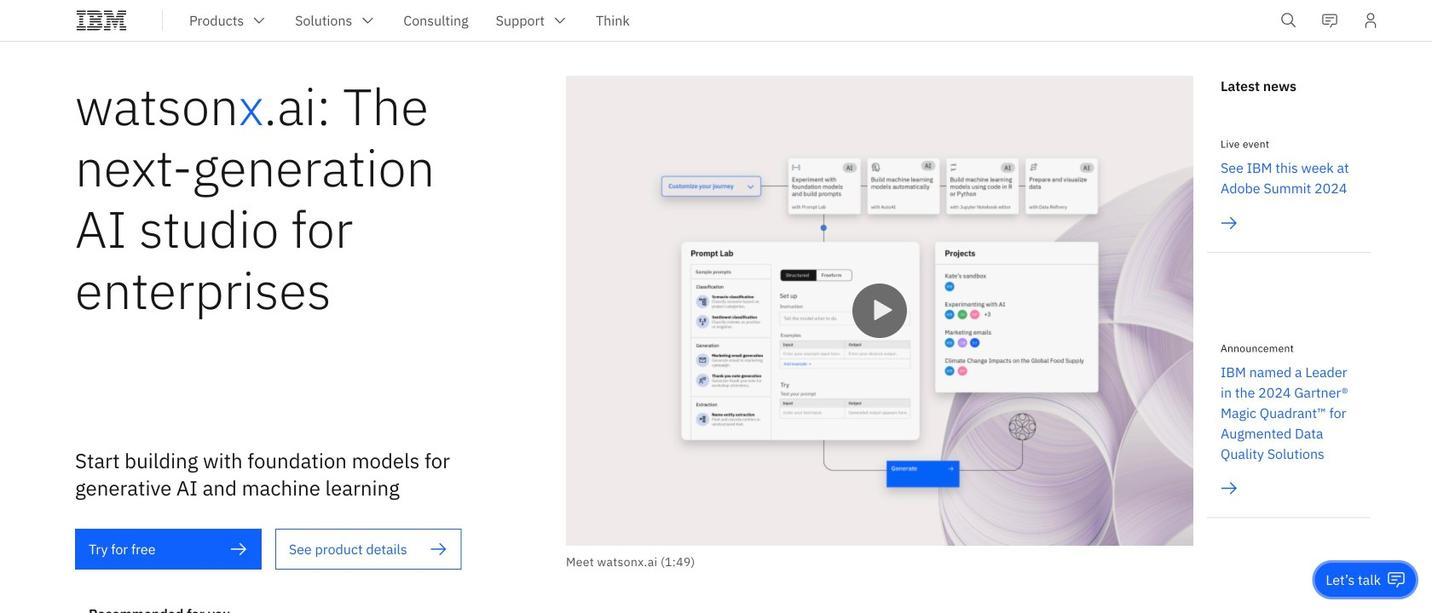 Task type: locate. For each thing, give the bounding box(es) containing it.
let's talk element
[[1326, 571, 1381, 590]]



